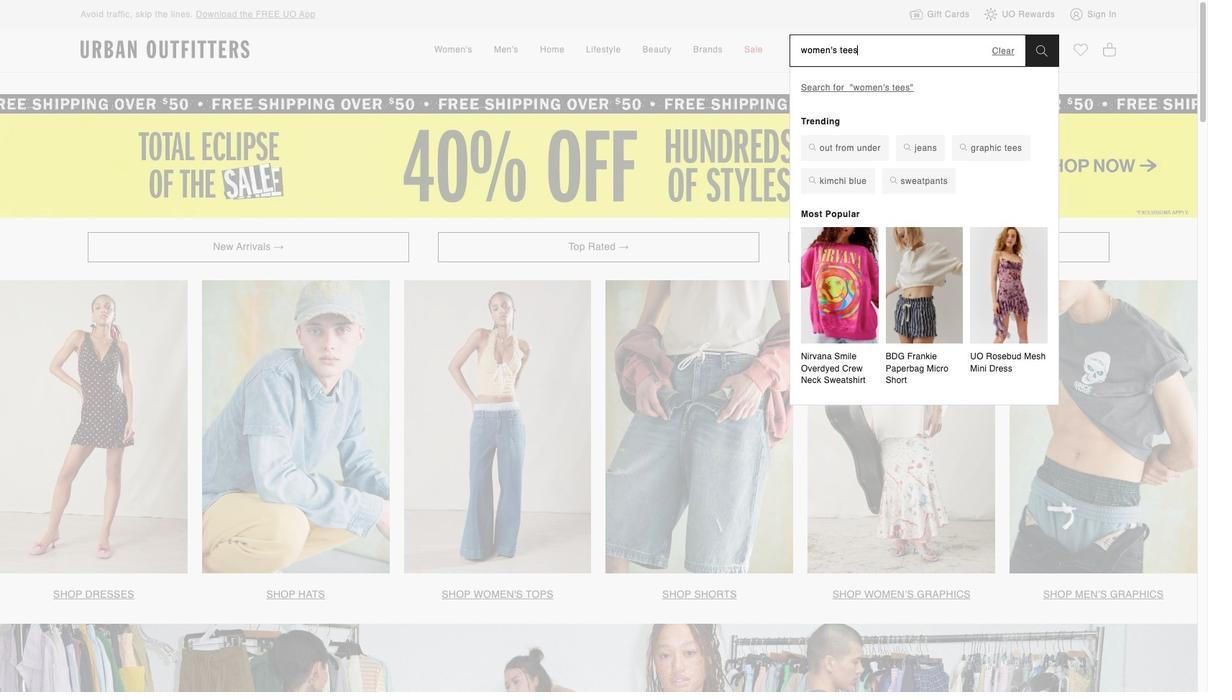 Task type: vqa. For each thing, say whether or not it's contained in the screenshot.
the Write on the top left
no



Task type: locate. For each thing, give the bounding box(es) containing it.
urban outfitters image
[[81, 40, 250, 59]]

5  image from the left
[[808, 280, 995, 574]]

my shopping bag image
[[1102, 42, 1117, 58]]

trending group
[[801, 135, 1048, 201]]

search image
[[1036, 45, 1048, 56]]

2  image from the left
[[202, 280, 390, 574]]

nirvana smile overdyed crew neck sweatshirt image
[[801, 227, 879, 344]]

1  image from the left
[[0, 280, 188, 574]]

group
[[801, 227, 1048, 391]]

6  image from the left
[[1010, 280, 1197, 574]]

3  image from the left
[[404, 280, 591, 574]]

None search field
[[790, 35, 1026, 66]]

 image
[[0, 280, 188, 574], [202, 280, 390, 574], [404, 280, 591, 574], [606, 280, 793, 574], [808, 280, 995, 574], [1010, 280, 1197, 574]]



Task type: describe. For each thing, give the bounding box(es) containing it.
4  image from the left
[[606, 280, 793, 574]]

bdg frankie paperbag micro short image
[[886, 227, 963, 344]]

shop youniform image
[[0, 624, 1197, 693]]

40% off 100's of styles image
[[0, 114, 1197, 218]]

Search text field
[[790, 35, 992, 66]]

favorites image
[[1074, 42, 1088, 58]]

free ship image
[[0, 94, 1197, 114]]

uo rosebud mesh mini dress image
[[970, 227, 1048, 344]]

main navigation element
[[305, 29, 893, 72]]



